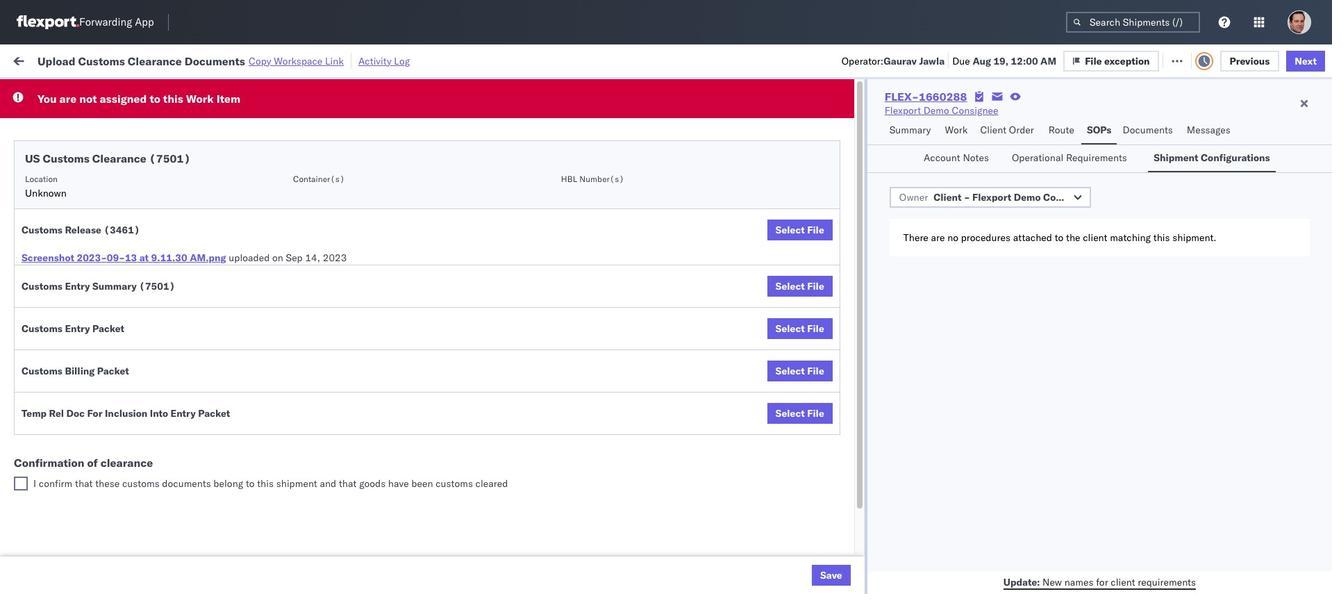 Task type: describe. For each thing, give the bounding box(es) containing it.
4 1846748 from the top
[[837, 231, 880, 244]]

2 customs from the left
[[436, 477, 473, 490]]

release
[[65, 224, 101, 236]]

shipment configurations button
[[1149, 145, 1276, 172]]

jawla left due
[[920, 55, 945, 67]]

previous
[[1230, 55, 1270, 67]]

pickup for 4th the schedule pickup from los angeles, ca button from the bottom of the page
[[76, 200, 106, 212]]

next
[[1295, 55, 1317, 67]]

customs up location
[[43, 151, 90, 165]]

3 pdt, from the top
[[282, 200, 304, 213]]

select file for customs billing packet
[[776, 365, 825, 377]]

2 vertical spatial entry
[[171, 407, 196, 420]]

4:00
[[235, 384, 256, 396]]

3 flex-2130387 from the top
[[808, 567, 880, 580]]

1 hlxu8034992 from the top
[[1050, 139, 1118, 151]]

2 11:59 pm pdt, nov 4, 2022 from the top
[[235, 170, 363, 182]]

belong
[[214, 477, 243, 490]]

pickup for fifth the schedule pickup from los angeles, ca button from the bottom
[[76, 169, 106, 182]]

schedule delivery appointment for schedule delivery appointment link related to 11:59
[[32, 139, 171, 151]]

2 ceau7522281, hlxu6269489, hlxu8034992 from the top
[[903, 170, 1118, 182]]

pickup inside schedule pickup from rotterdam, netherlands
[[76, 499, 106, 511]]

flex-1662119
[[808, 537, 880, 549]]

these
[[95, 477, 120, 490]]

pm left container(s)
[[265, 170, 280, 182]]

deadline button
[[228, 110, 376, 124]]

blocked,
[[171, 86, 206, 96]]

1 2130387 from the top
[[837, 476, 880, 488]]

2 pdt, from the top
[[282, 170, 304, 182]]

pickup for 2nd the schedule pickup from los angeles, ca button from the bottom of the page
[[76, 322, 106, 335]]

1 pdt, from the top
[[282, 139, 304, 152]]

1 gaurav jawla from the top
[[1181, 139, 1239, 152]]

1 horizontal spatial -
[[964, 191, 970, 204]]

work inside button
[[945, 124, 968, 136]]

ocean fcl for the confirm pickup from los angeles, ca link
[[448, 384, 497, 396]]

ca for confirm pickup from los angeles, ca button
[[184, 383, 197, 396]]

customs up status
[[78, 54, 125, 68]]

3 ceau7522281, from the top
[[903, 200, 974, 213]]

1 horizontal spatial client
[[934, 191, 962, 204]]

: for status
[[101, 86, 103, 96]]

2 hlxu8034992 from the top
[[1050, 170, 1118, 182]]

0 vertical spatial 2023
[[323, 252, 347, 264]]

9 schedule from the top
[[32, 475, 73, 487]]

billing
[[65, 365, 95, 377]]

1 horizontal spatial flexport
[[973, 191, 1012, 204]]

1 customs from the left
[[122, 477, 160, 490]]

copy workspace link button
[[249, 55, 344, 67]]

vandelay for vandelay
[[543, 537, 583, 549]]

gaurav down the shipment configurations
[[1181, 170, 1213, 182]]

6 fcl from the top
[[479, 476, 497, 488]]

track
[[354, 54, 377, 66]]

shipment
[[1154, 151, 1199, 164]]

4 pdt, from the top
[[282, 262, 304, 274]]

activity log
[[358, 55, 410, 67]]

previous button
[[1220, 50, 1280, 71]]

ca for 2nd the schedule pickup from los angeles, ca button from the bottom of the page
[[190, 322, 203, 335]]

work inside button
[[152, 54, 176, 66]]

jan for 24,
[[306, 537, 322, 549]]

3 hlxu8034992 from the top
[[1050, 200, 1118, 213]]

angeles, for 3rd schedule pickup from los angeles, ca link from the bottom of the page
[[149, 261, 187, 273]]

0 horizontal spatial demo
[[924, 104, 950, 117]]

select for customs entry summary (7501)
[[776, 280, 805, 293]]

log
[[394, 55, 410, 67]]

2 horizontal spatial consignee
[[1044, 191, 1093, 204]]

1660288
[[919, 90, 967, 104]]

0 horizontal spatial client
[[1083, 231, 1108, 244]]

mbl/mawb
[[998, 113, 1046, 124]]

2 flex-1889466 from the top
[[808, 353, 880, 366]]

2 that from the left
[[339, 477, 357, 490]]

3 fcl from the top
[[479, 262, 497, 274]]

select for customs entry packet
[[776, 322, 805, 335]]

sep
[[286, 252, 303, 264]]

(3461)
[[104, 224, 140, 236]]

mode
[[448, 113, 469, 124]]

account notes button
[[919, 145, 998, 172]]

customs release (3461)
[[22, 224, 140, 236]]

1 ceau7522281, hlxu6269489, hlxu8034992 from the top
[[903, 139, 1118, 151]]

1 vertical spatial on
[[272, 252, 283, 264]]

schedule pickup from los angeles, ca for 3rd schedule pickup from los angeles, ca link from the bottom of the page
[[32, 261, 203, 273]]

4 ceau7522281, hlxu6269489, hlxu8034992 from the top
[[903, 231, 1118, 243]]

pickup for fifth the schedule pickup from los angeles, ca button from the top
[[76, 444, 106, 457]]

2 schedule delivery appointment link from the top
[[32, 230, 171, 244]]

ca for 4th the schedule pickup from los angeles, ca button from the bottom of the page
[[190, 200, 203, 212]]

batch action button
[[1233, 50, 1324, 71]]

vandelay west
[[639, 537, 704, 549]]

11:00 pm pst, nov 8, 2022
[[235, 292, 362, 305]]

Search Shipments (/) text field
[[1066, 12, 1201, 33]]

you
[[38, 92, 57, 106]]

netherlands
[[32, 512, 86, 525]]

pst, for 4:00
[[276, 384, 298, 396]]

pst, for 11:59
[[282, 537, 304, 549]]

23, for 2023
[[318, 476, 333, 488]]

pickup for confirm pickup from los angeles, ca button
[[70, 383, 100, 396]]

file for customs entry packet
[[808, 322, 825, 335]]

jawla down configurations
[[1215, 170, 1239, 182]]

2 schedule pickup from los angeles, ca link from the top
[[32, 199, 203, 213]]

snoozed : no
[[291, 86, 340, 96]]

5 schedule pickup from los angeles, ca button from the top
[[32, 444, 203, 459]]

schedule delivery appointment link for 8:30
[[32, 474, 171, 488]]

3 1889466 from the top
[[837, 384, 880, 396]]

operator: gaurav jawla
[[842, 55, 945, 67]]

5 1846748 from the top
[[837, 262, 880, 274]]

pm right 11:00 on the left of page
[[265, 292, 280, 305]]

resize handle column header for flex id
[[879, 108, 896, 594]]

shipment configurations
[[1154, 151, 1271, 164]]

container numbers button
[[896, 105, 977, 130]]

requirements
[[1066, 151, 1127, 164]]

from inside schedule pickup from rotterdam, netherlands
[[108, 499, 128, 511]]

0 vertical spatial flexport
[[885, 104, 921, 117]]

sops
[[1087, 124, 1112, 136]]

mode button
[[441, 110, 522, 124]]

1 schedule delivery appointment button from the top
[[32, 138, 171, 153]]

8 schedule from the top
[[32, 444, 73, 457]]

7 schedule from the top
[[32, 353, 73, 365]]

customs left "billing"
[[22, 365, 63, 377]]

upload for upload customs clearance documents
[[32, 291, 64, 304]]

11:59 for 3rd schedule pickup from los angeles, ca link from the bottom of the page
[[235, 262, 262, 274]]

workitem button
[[8, 110, 213, 124]]

message (0)
[[187, 54, 244, 66]]

3 resize handle column header from the left
[[424, 108, 441, 594]]

3 2130387 from the top
[[837, 567, 880, 580]]

1 flex-1846748 from the top
[[808, 139, 880, 152]]

3 ceau7522281, hlxu6269489, hlxu8034992 from the top
[[903, 200, 1118, 213]]

for for work,
[[133, 86, 145, 96]]

pm right the 4:00 on the bottom
[[259, 384, 274, 396]]

forwarding
[[79, 16, 132, 29]]

and
[[320, 477, 336, 490]]

of
[[87, 456, 98, 470]]

us customs clearance (7501)
[[25, 151, 191, 165]]

select file button for customs billing packet
[[767, 361, 833, 381]]

there are no procedures attached to the client matching this shipment.
[[904, 231, 1217, 244]]

2023-
[[77, 252, 107, 264]]

5 11:59 from the top
[[235, 537, 262, 549]]

resize handle column header for mode
[[520, 108, 536, 594]]

11:00
[[235, 292, 262, 305]]

4 flex-1846748 from the top
[[808, 231, 880, 244]]

1 horizontal spatial consignee
[[952, 104, 999, 117]]

vandelay for vandelay west
[[639, 537, 679, 549]]

confirm delivery button
[[32, 413, 106, 428]]

activity log button
[[358, 53, 410, 69]]

schedule delivery appointment for schedule delivery appointment link related to 8:30
[[32, 475, 171, 487]]

are for you
[[59, 92, 77, 106]]

3 1846748 from the top
[[837, 200, 880, 213]]

documents for upload customs clearance documents copy workspace link
[[185, 54, 245, 68]]

select file for customs release (3461)
[[776, 224, 825, 236]]

8:30 pm pst, jan 23, 2023
[[235, 476, 360, 488]]

pm left the 24,
[[265, 537, 280, 549]]

2 1889466 from the top
[[837, 353, 880, 366]]

ocean fcl for 2nd schedule pickup from los angeles, ca link from the top of the page
[[448, 200, 497, 213]]

2 schedule from the top
[[32, 169, 73, 182]]

resize handle column header for workitem
[[210, 108, 227, 594]]

4 fcl from the top
[[479, 292, 497, 305]]

hbl
[[561, 174, 578, 184]]

los for the confirm pickup from los angeles, ca link
[[125, 383, 141, 396]]

work,
[[147, 86, 169, 96]]

select for customs release (3461)
[[776, 224, 805, 236]]

schedule pickup from los angeles, ca for 1st schedule pickup from los angeles, ca link from the top of the page
[[32, 169, 203, 182]]

2022 for the confirm pickup from los angeles, ca link
[[338, 384, 362, 396]]

ready
[[107, 86, 131, 96]]

consignee button
[[632, 110, 764, 124]]

packet for customs entry packet
[[92, 322, 124, 335]]

container numbers
[[903, 108, 940, 129]]

4 schedule from the top
[[32, 230, 73, 243]]

2 2130387 from the top
[[837, 506, 880, 519]]

1 horizontal spatial this
[[257, 477, 274, 490]]

us
[[25, 151, 40, 165]]

schedule delivery appointment link for 11:59
[[32, 138, 171, 152]]

6 schedule from the top
[[32, 322, 73, 335]]

save button
[[812, 565, 851, 586]]

12:00
[[1011, 55, 1038, 67]]

pm right 8:30
[[259, 476, 274, 488]]

1 vertical spatial at
[[139, 252, 149, 264]]

operator:
[[842, 55, 884, 67]]

pickup for third the schedule pickup from los angeles, ca button from the bottom of the page
[[76, 261, 106, 273]]

1 hlxu6269489, from the top
[[977, 139, 1048, 151]]

hbl number(s)
[[561, 174, 624, 184]]

1 vertical spatial client
[[1111, 576, 1136, 588]]

2 flex-2130387 from the top
[[808, 506, 880, 519]]

ocean fcl for 3rd schedule pickup from los angeles, ca link from the bottom of the page
[[448, 262, 497, 274]]

1 schedule pickup from los angeles, ca button from the top
[[32, 168, 203, 184]]

no
[[329, 86, 340, 96]]

i confirm that these customs documents belong to this shipment and that goods have been customs cleared
[[33, 477, 508, 490]]

1662119
[[837, 537, 880, 549]]

2 test123456 from the top
[[998, 170, 1057, 182]]

6 flex-1846748 from the top
[[808, 292, 880, 305]]

upload customs clearance documents
[[32, 291, 205, 304]]

entry for packet
[[65, 322, 90, 335]]

resize handle column header for consignee
[[762, 108, 778, 594]]

1 schedule from the top
[[32, 139, 73, 151]]

batch
[[1254, 54, 1281, 66]]

2023 for 23,
[[335, 476, 360, 488]]

1 vertical spatial account
[[710, 567, 747, 580]]

select for customs billing packet
[[776, 365, 805, 377]]

for
[[87, 407, 102, 420]]

confirm delivery
[[32, 414, 106, 426]]

confirm pickup from los angeles, ca button
[[32, 382, 197, 398]]

screenshot 2023-09-13 at 9.11.30 am.png uploaded on sep 14, 2023
[[22, 252, 347, 264]]

due
[[953, 55, 970, 67]]

summary button
[[884, 117, 940, 145]]

1 ceau7522281, from the top
[[903, 139, 974, 151]]

jan for 23,
[[300, 476, 316, 488]]

angeles, for 1st schedule pickup from los angeles, ca link from the top of the page
[[149, 169, 187, 182]]

message
[[187, 54, 226, 66]]

5 schedule from the top
[[32, 261, 73, 273]]

documents inside button
[[1123, 124, 1173, 136]]

temp
[[22, 407, 47, 420]]

2 ceau7522281, from the top
[[903, 170, 974, 182]]

0 horizontal spatial this
[[163, 92, 183, 106]]

1 11:59 pm pdt, nov 4, 2022 from the top
[[235, 139, 363, 152]]

los for first schedule pickup from los angeles, ca link from the bottom
[[131, 444, 147, 457]]

filtered
[[14, 85, 48, 98]]

flexport demo consignee
[[885, 104, 999, 117]]

resize handle column header for container numbers
[[974, 108, 991, 594]]

1 1889466 from the top
[[837, 323, 880, 335]]

cleared
[[476, 477, 508, 490]]

4 1889466 from the top
[[837, 414, 880, 427]]

3 test123456 from the top
[[998, 200, 1057, 213]]

pm left sep at left
[[265, 262, 280, 274]]

operator
[[1181, 113, 1215, 124]]

from for second schedule pickup from los angeles, ca link from the bottom of the page
[[108, 322, 128, 335]]

2 schedule delivery appointment button from the top
[[32, 230, 171, 245]]

am.png
[[190, 252, 226, 264]]

forwarding app
[[79, 16, 154, 29]]

2 fcl from the top
[[479, 200, 497, 213]]

4 ceau7522281, from the top
[[903, 231, 974, 243]]

7 ocean fcl from the top
[[448, 537, 497, 549]]

schedule pickup from los angeles, ca for second schedule pickup from los angeles, ca link from the bottom of the page
[[32, 322, 203, 335]]

are for there
[[931, 231, 945, 244]]

confirm for confirm delivery
[[32, 414, 67, 426]]

3 appointment from the top
[[114, 353, 171, 365]]

by:
[[50, 85, 64, 98]]

5 fcl from the top
[[479, 384, 497, 396]]

angeles, for second schedule pickup from los angeles, ca link from the bottom of the page
[[149, 322, 187, 335]]

shipment
[[276, 477, 317, 490]]

for for client
[[1096, 576, 1109, 588]]

schedule pickup from los angeles, ca for 2nd schedule pickup from los angeles, ca link from the top of the page
[[32, 200, 203, 212]]

1 schedule pickup from los angeles, ca link from the top
[[32, 168, 203, 182]]

3 schedule pickup from los angeles, ca link from the top
[[32, 260, 203, 274]]

activity
[[358, 55, 392, 67]]

0 horizontal spatial to
[[150, 92, 160, 106]]

progress
[[218, 86, 252, 96]]

customs down screenshot
[[22, 280, 63, 293]]

select file for customs entry packet
[[776, 322, 825, 335]]

1 test123456 from the top
[[998, 139, 1057, 152]]

5 flex-1846748 from the top
[[808, 262, 880, 274]]

customs up screenshot
[[22, 224, 63, 236]]

ca for fifth the schedule pickup from los angeles, ca button from the bottom
[[190, 169, 203, 182]]

pst, for 11:00
[[282, 292, 304, 305]]

my work
[[14, 50, 76, 70]]

2 11:59 from the top
[[235, 170, 262, 182]]

4 schedule pickup from los angeles, ca button from the top
[[32, 321, 203, 337]]

customs up customs billing packet
[[22, 322, 63, 335]]

from for 2nd schedule pickup from los angeles, ca link from the top of the page
[[108, 200, 128, 212]]

1 horizontal spatial to
[[246, 477, 255, 490]]



Task type: vqa. For each thing, say whether or not it's contained in the screenshot.
8th Swarovski from the bottom
no



Task type: locate. For each thing, give the bounding box(es) containing it.
goods
[[359, 477, 386, 490]]

2023
[[323, 252, 347, 264], [335, 476, 360, 488], [341, 537, 366, 549]]

2 select from the top
[[776, 280, 805, 293]]

flex-1846748
[[808, 139, 880, 152], [808, 170, 880, 182], [808, 200, 880, 213], [808, 231, 880, 244], [808, 262, 880, 274], [808, 292, 880, 305]]

angeles, up into
[[143, 383, 182, 396]]

1 vertical spatial this
[[1154, 231, 1170, 244]]

2 vertical spatial to
[[246, 477, 255, 490]]

clearance inside 'button'
[[108, 291, 152, 304]]

:
[[101, 86, 103, 96], [323, 86, 325, 96]]

1 horizontal spatial at
[[277, 54, 285, 66]]

2 vertical spatial flex-2130387
[[808, 567, 880, 580]]

at left the risk
[[277, 54, 285, 66]]

1 horizontal spatial :
[[323, 86, 325, 96]]

update: new names for client requirements
[[1004, 576, 1196, 588]]

- left karl
[[749, 567, 755, 580]]

snooze
[[397, 113, 424, 124]]

3 4, from the top
[[327, 200, 336, 213]]

(7501) for us customs clearance (7501)
[[149, 151, 191, 165]]

4 appointment from the top
[[114, 475, 171, 487]]

1 1846748 from the top
[[837, 139, 880, 152]]

1 that from the left
[[75, 477, 93, 490]]

for right the names
[[1096, 576, 1109, 588]]

angeles, down us customs clearance (7501)
[[149, 169, 187, 182]]

0 horizontal spatial customs
[[122, 477, 160, 490]]

los for 2nd schedule pickup from los angeles, ca link from the top of the page
[[131, 200, 147, 212]]

2 schedule pickup from los angeles, ca from the top
[[32, 200, 203, 212]]

file for temp rel doc for inclusion into entry packet
[[808, 407, 825, 420]]

gaurav jawla for schedule delivery appointment
[[1181, 231, 1239, 244]]

2 horizontal spatial work
[[945, 124, 968, 136]]

to left the
[[1055, 231, 1064, 244]]

1 horizontal spatial demo
[[1014, 191, 1041, 204]]

i
[[33, 477, 36, 490]]

ocean fcl for schedule delivery appointment link related to 11:59
[[448, 139, 497, 152]]

file for customs billing packet
[[808, 365, 825, 377]]

4 11:59 pm pdt, nov 4, 2022 from the top
[[235, 262, 363, 274]]

names
[[1065, 576, 1094, 588]]

confirm pickup from los angeles, ca
[[32, 383, 197, 396]]

19,
[[994, 55, 1009, 67]]

from right of
[[108, 444, 128, 457]]

schedule delivery appointment button down of
[[32, 474, 171, 489]]

2 appointment from the top
[[114, 230, 171, 243]]

1 vertical spatial for
[[1096, 576, 1109, 588]]

schedule up screenshot
[[32, 230, 73, 243]]

forwarding app link
[[17, 15, 154, 29]]

order
[[1009, 124, 1034, 136]]

flex-2130387 button
[[785, 472, 882, 492], [785, 472, 882, 492], [785, 503, 882, 522], [785, 503, 882, 522], [785, 564, 882, 583], [785, 564, 882, 583]]

4 select file from the top
[[776, 365, 825, 377]]

0 vertical spatial confirm
[[32, 383, 67, 396]]

2 select file button from the top
[[767, 276, 833, 297]]

ocean fcl for upload customs clearance documents link on the left of the page
[[448, 292, 497, 305]]

flex-2130387 down flex-1893174
[[808, 476, 880, 488]]

2 vertical spatial schedule delivery appointment link
[[32, 474, 171, 488]]

ca for fifth the schedule pickup from los angeles, ca button from the top
[[190, 444, 203, 457]]

los down upload customs clearance documents 'button'
[[131, 322, 147, 335]]

3 11:59 pm pdt, nov 4, 2022 from the top
[[235, 200, 363, 213]]

1 flex-1889466 from the top
[[808, 323, 880, 335]]

schedule delivery appointment up confirm pickup from los angeles, ca at the bottom left
[[32, 353, 171, 365]]

1 confirm from the top
[[32, 383, 67, 396]]

from for the confirm pickup from los angeles, ca link
[[102, 383, 123, 396]]

test123456 left the
[[998, 231, 1057, 244]]

new
[[1043, 576, 1062, 588]]

1 vertical spatial 2023
[[335, 476, 360, 488]]

1 vertical spatial are
[[931, 231, 945, 244]]

778 at risk
[[256, 54, 304, 66]]

are left no at the right of page
[[931, 231, 945, 244]]

4 ocean fcl from the top
[[448, 292, 497, 305]]

1 vertical spatial summary
[[92, 280, 137, 293]]

select file button for temp rel doc for inclusion into entry packet
[[767, 403, 833, 424]]

5 select from the top
[[776, 407, 805, 420]]

3 hlxu6269489, from the top
[[977, 200, 1048, 213]]

0 horizontal spatial are
[[59, 92, 77, 106]]

pst, for 8:30
[[276, 476, 298, 488]]

7 resize handle column header from the left
[[879, 108, 896, 594]]

1 horizontal spatial account
[[924, 151, 961, 164]]

ocean fcl for schedule delivery appointment link related to 8:30
[[448, 476, 497, 488]]

operational requirements button
[[1007, 145, 1140, 172]]

schedule down confirmation at the bottom left of the page
[[32, 475, 73, 487]]

1 vertical spatial packet
[[97, 365, 129, 377]]

operational
[[1012, 151, 1064, 164]]

numbers inside "container numbers"
[[903, 119, 937, 129]]

0 vertical spatial account
[[924, 151, 961, 164]]

on right 187 at top left
[[341, 54, 352, 66]]

2022 for 3rd schedule pickup from los angeles, ca link from the bottom of the page
[[339, 262, 363, 274]]

client right the
[[1083, 231, 1108, 244]]

upload inside 'button'
[[32, 291, 64, 304]]

0 horizontal spatial work
[[152, 54, 176, 66]]

4 11:59 from the top
[[235, 262, 262, 274]]

7 fcl from the top
[[479, 537, 497, 549]]

2 vertical spatial documents
[[155, 291, 205, 304]]

from for 3rd schedule pickup from los angeles, ca link from the bottom of the page
[[108, 261, 128, 273]]

karl
[[758, 567, 776, 580]]

2 select file from the top
[[776, 280, 825, 293]]

documents inside 'button'
[[155, 291, 205, 304]]

3 select from the top
[[776, 322, 805, 335]]

entry
[[65, 280, 90, 293], [65, 322, 90, 335], [171, 407, 196, 420]]

0 vertical spatial entry
[[65, 280, 90, 293]]

clearance down 13
[[108, 291, 152, 304]]

: for snoozed
[[323, 86, 325, 96]]

1 11:59 from the top
[[235, 139, 262, 152]]

select file button for customs entry packet
[[767, 318, 833, 339]]

documents
[[162, 477, 211, 490]]

on left sep at left
[[272, 252, 283, 264]]

account notes
[[924, 151, 989, 164]]

1 schedule delivery appointment from the top
[[32, 139, 171, 151]]

schedule delivery appointment up us customs clearance (7501)
[[32, 139, 171, 151]]

entry for summary
[[65, 280, 90, 293]]

flex-
[[885, 90, 919, 104], [808, 139, 838, 152], [808, 170, 838, 182], [808, 200, 838, 213], [808, 231, 838, 244], [808, 262, 838, 274], [808, 292, 838, 305], [808, 323, 838, 335], [808, 353, 838, 366], [808, 384, 838, 396], [808, 414, 838, 427], [808, 445, 838, 458], [808, 476, 838, 488], [808, 506, 838, 519], [808, 537, 838, 549], [808, 567, 838, 580]]

maeu9408431
[[998, 567, 1068, 580]]

flex-2130387
[[808, 476, 880, 488], [808, 506, 880, 519], [808, 567, 880, 580]]

0 vertical spatial demo
[[924, 104, 950, 117]]

1 vertical spatial 2130387
[[837, 506, 880, 519]]

upload for upload customs clearance documents copy workspace link
[[38, 54, 75, 68]]

client left requirements
[[1111, 576, 1136, 588]]

1 vertical spatial documents
[[1123, 124, 1173, 136]]

4 select from the top
[[776, 365, 805, 377]]

schedule delivery appointment down of
[[32, 475, 171, 487]]

0 vertical spatial 23,
[[321, 384, 336, 396]]

have
[[388, 477, 409, 490]]

upload customs clearance documents link
[[32, 291, 205, 305]]

gaurav up flex-1660288 link
[[884, 55, 917, 67]]

file
[[1095, 54, 1112, 66], [1085, 55, 1102, 67], [808, 224, 825, 236], [808, 280, 825, 293], [808, 322, 825, 335], [808, 365, 825, 377], [808, 407, 825, 420]]

0 horizontal spatial account
[[710, 567, 747, 580]]

1 fcl from the top
[[479, 139, 497, 152]]

4, up container(s)
[[327, 139, 336, 152]]

0 vertical spatial 2130387
[[837, 476, 880, 488]]

gaurav down messages
[[1181, 139, 1213, 152]]

2 vertical spatial 2023
[[341, 537, 366, 549]]

pickup down upload customs clearance documents 'button'
[[76, 322, 106, 335]]

save
[[821, 569, 843, 582]]

0 vertical spatial client
[[1083, 231, 1108, 244]]

5 select file from the top
[[776, 407, 825, 420]]

los inside button
[[125, 383, 141, 396]]

3 schedule delivery appointment from the top
[[32, 353, 171, 365]]

187
[[320, 54, 338, 66]]

0 vertical spatial work
[[152, 54, 176, 66]]

ca
[[190, 169, 203, 182], [190, 200, 203, 212], [190, 261, 203, 273], [190, 322, 203, 335], [184, 383, 197, 396], [190, 444, 203, 457]]

schedule down customs entry packet at the bottom of page
[[32, 353, 73, 365]]

confirm for confirm pickup from los angeles, ca
[[32, 383, 67, 396]]

6 1846748 from the top
[[837, 292, 880, 305]]

consignee
[[952, 104, 999, 117], [639, 113, 679, 124], [1044, 191, 1093, 204]]

pst, left the 8,
[[282, 292, 304, 305]]

2 horizontal spatial to
[[1055, 231, 1064, 244]]

1 vertical spatial work
[[186, 92, 214, 106]]

4 4, from the top
[[327, 262, 336, 274]]

1 vertical spatial gaurav jawla
[[1181, 170, 1239, 182]]

1 vertical spatial to
[[1055, 231, 1064, 244]]

from down upload customs clearance documents 'button'
[[108, 322, 128, 335]]

: left no
[[323, 86, 325, 96]]

pm up the uploaded
[[265, 200, 280, 213]]

numbers for container numbers
[[903, 119, 937, 129]]

hlxu6269489, up owner client - flexport demo consignee
[[977, 170, 1048, 182]]

schedule up confirm
[[32, 444, 73, 457]]

1 flex-2130387 from the top
[[808, 476, 880, 488]]

3 flex-1846748 from the top
[[808, 200, 880, 213]]

gaurav down omkar at the top of page
[[1181, 231, 1213, 244]]

0 horizontal spatial on
[[272, 252, 283, 264]]

09-
[[107, 252, 125, 264]]

1 appointment from the top
[[114, 139, 171, 151]]

summary inside "button"
[[890, 124, 931, 136]]

0 horizontal spatial -
[[749, 567, 755, 580]]

confirm
[[32, 383, 67, 396], [32, 414, 67, 426]]

pst, left and
[[276, 476, 298, 488]]

0 vertical spatial are
[[59, 92, 77, 106]]

packet down upload customs clearance documents 'button'
[[92, 322, 124, 335]]

3 schedule delivery appointment button from the top
[[32, 352, 171, 367]]

1 4, from the top
[[327, 139, 336, 152]]

los down inclusion
[[131, 444, 147, 457]]

pickup
[[76, 169, 106, 182], [76, 200, 106, 212], [76, 261, 106, 273], [76, 322, 106, 335], [70, 383, 100, 396], [76, 444, 106, 457], [76, 499, 106, 511]]

schedule inside schedule pickup from rotterdam, netherlands
[[32, 499, 73, 511]]

23,
[[321, 384, 336, 396], [318, 476, 333, 488]]

23, right dec
[[321, 384, 336, 396]]

4, down deadline button
[[327, 170, 336, 182]]

1 horizontal spatial on
[[341, 54, 352, 66]]

2023 for 24,
[[341, 537, 366, 549]]

(7501) down you are not assigned to this work item
[[149, 151, 191, 165]]

4 test123456 from the top
[[998, 231, 1057, 244]]

account inside "button"
[[924, 151, 961, 164]]

schedule delivery appointment up 2023-
[[32, 230, 171, 243]]

4 select file button from the top
[[767, 361, 833, 381]]

select file button for customs entry summary (7501)
[[767, 276, 833, 297]]

lagerfeld
[[778, 567, 820, 580]]

0 vertical spatial at
[[277, 54, 285, 66]]

2022 for upload customs clearance documents link on the left of the page
[[338, 292, 362, 305]]

clearance for us customs clearance (7501)
[[92, 151, 147, 165]]

gaurav jawla for schedule pickup from los angeles, ca
[[1181, 170, 1239, 182]]

confirm pickup from los angeles, ca link
[[32, 382, 197, 396]]

los for second schedule pickup from los angeles, ca link from the bottom of the page
[[131, 322, 147, 335]]

1 horizontal spatial summary
[[890, 124, 931, 136]]

0 vertical spatial for
[[133, 86, 145, 96]]

from inside button
[[102, 383, 123, 396]]

1 vertical spatial entry
[[65, 322, 90, 335]]

matching
[[1110, 231, 1151, 244]]

1 horizontal spatial vandelay
[[639, 537, 679, 549]]

2 flex-1846748 from the top
[[808, 170, 880, 182]]

2 1846748 from the top
[[837, 170, 880, 182]]

summary down container
[[890, 124, 931, 136]]

0 horizontal spatial :
[[101, 86, 103, 96]]

1893174
[[837, 445, 880, 458]]

- down account notes "button" on the top right of the page
[[964, 191, 970, 204]]

from for 1st schedule pickup from los angeles, ca link from the top of the page
[[108, 169, 128, 182]]

work button
[[940, 117, 975, 145]]

2 resize handle column header from the left
[[373, 108, 390, 594]]

4 hlxu8034992 from the top
[[1050, 231, 1118, 243]]

(7501) for customs entry summary (7501)
[[139, 280, 175, 293]]

client left name
[[543, 113, 566, 124]]

upload up by:
[[38, 54, 75, 68]]

client for client name
[[543, 113, 566, 124]]

select file button for customs release (3461)
[[767, 220, 833, 240]]

11:59 for 2nd schedule pickup from los angeles, ca link from the top of the page
[[235, 200, 262, 213]]

3 schedule from the top
[[32, 200, 73, 212]]

2022
[[339, 139, 363, 152], [339, 170, 363, 182], [339, 200, 363, 213], [339, 262, 363, 274], [338, 292, 362, 305], [338, 384, 362, 396]]

1 horizontal spatial customs
[[436, 477, 473, 490]]

select file for temp rel doc for inclusion into entry packet
[[776, 407, 825, 420]]

test
[[604, 139, 623, 152], [700, 139, 718, 152], [604, 170, 623, 182], [604, 200, 623, 213], [700, 200, 718, 213], [604, 262, 623, 274], [700, 262, 718, 274], [604, 292, 623, 305], [700, 292, 718, 305], [604, 384, 623, 396], [700, 384, 718, 396], [689, 567, 708, 580]]

1 vandelay from the left
[[543, 537, 583, 549]]

bosch
[[543, 139, 571, 152], [639, 139, 666, 152], [543, 170, 571, 182], [543, 200, 571, 213], [639, 200, 666, 213], [543, 262, 571, 274], [639, 262, 666, 274], [543, 292, 571, 305], [639, 292, 666, 305], [543, 384, 571, 396], [639, 384, 666, 396]]

0 horizontal spatial at
[[139, 252, 149, 264]]

ceau7522281, hlxu6269489, hlxu8034992 up the attached
[[903, 200, 1118, 213]]

schedule pickup from los angeles, ca link up these
[[32, 444, 203, 458]]

upload
[[38, 54, 75, 68], [32, 291, 64, 304]]

select file button
[[767, 220, 833, 240], [767, 276, 833, 297], [767, 318, 833, 339], [767, 361, 833, 381], [767, 403, 833, 424]]

flexport. image
[[17, 15, 79, 29]]

10 resize handle column header from the left
[[1253, 108, 1270, 594]]

2022 for 2nd schedule pickup from los angeles, ca link from the top of the page
[[339, 200, 363, 213]]

update:
[[1004, 576, 1040, 588]]

ceau7522281, hlxu6269489, hlxu8034992 down owner client - flexport demo consignee
[[903, 231, 1118, 243]]

appointment for schedule delivery appointment link related to 8:30
[[114, 475, 171, 487]]

test123456 down operational
[[998, 170, 1057, 182]]

2023 right the 24,
[[341, 537, 366, 549]]

numbers for mbl/mawb numbers
[[1049, 113, 1083, 124]]

schedule delivery appointment
[[32, 139, 171, 151], [32, 230, 171, 243], [32, 353, 171, 365], [32, 475, 171, 487]]

are left not
[[59, 92, 77, 106]]

select for temp rel doc for inclusion into entry packet
[[776, 407, 805, 420]]

packet up the confirm pickup from los angeles, ca link
[[97, 365, 129, 377]]

2 vertical spatial packet
[[198, 407, 230, 420]]

2130387
[[837, 476, 880, 488], [837, 506, 880, 519], [837, 567, 880, 580]]

1 horizontal spatial client
[[1111, 576, 1136, 588]]

hlxu6269489,
[[977, 139, 1048, 151], [977, 170, 1048, 182], [977, 200, 1048, 213], [977, 231, 1048, 243]]

1 horizontal spatial work
[[186, 92, 214, 106]]

upload customs clearance documents button
[[32, 291, 205, 306]]

0 horizontal spatial that
[[75, 477, 93, 490]]

(7501) down 9.11.30
[[139, 280, 175, 293]]

angeles, for 2nd schedule pickup from los angeles, ca link from the top of the page
[[149, 200, 187, 212]]

0 vertical spatial gaurav jawla
[[1181, 139, 1239, 152]]

0 vertical spatial jan
[[300, 476, 316, 488]]

packet right into
[[198, 407, 230, 420]]

0 horizontal spatial consignee
[[639, 113, 679, 124]]

schedule pickup from los angeles, ca button down us customs clearance (7501)
[[32, 168, 203, 184]]

from up customs entry summary (7501) at the top left
[[108, 261, 128, 273]]

upload customs clearance documents copy workspace link
[[38, 54, 344, 68]]

3 schedule pickup from los angeles, ca button from the top
[[32, 260, 203, 275]]

customs up customs entry packet at the bottom of page
[[66, 291, 105, 304]]

0 horizontal spatial for
[[133, 86, 145, 96]]

packet for customs billing packet
[[97, 365, 129, 377]]

3 schedule delivery appointment link from the top
[[32, 474, 171, 488]]

confirm
[[39, 477, 72, 490]]

5 schedule pickup from los angeles, ca from the top
[[32, 444, 203, 457]]

0 vertical spatial (7501)
[[149, 151, 191, 165]]

4 schedule delivery appointment button from the top
[[32, 474, 171, 489]]

2 hlxu6269489, from the top
[[977, 170, 1048, 182]]

778
[[256, 54, 274, 66]]

inclusion
[[105, 407, 147, 420]]

2 4, from the top
[[327, 170, 336, 182]]

1 vertical spatial confirm
[[32, 414, 67, 426]]

4 schedule delivery appointment from the top
[[32, 475, 171, 487]]

1 select file from the top
[[776, 224, 825, 236]]

from for first schedule pickup from los angeles, ca link from the bottom
[[108, 444, 128, 457]]

you are not assigned to this work item
[[38, 92, 241, 106]]

11:59
[[235, 139, 262, 152], [235, 170, 262, 182], [235, 200, 262, 213], [235, 262, 262, 274], [235, 537, 262, 549]]

2 vertical spatial gaurav jawla
[[1181, 231, 1239, 244]]

angeles, for the confirm pickup from los angeles, ca link
[[143, 383, 182, 396]]

this right 8:30
[[257, 477, 274, 490]]

11 resize handle column header from the left
[[1297, 108, 1314, 594]]

appointment down clearance
[[114, 475, 171, 487]]

None checkbox
[[14, 477, 28, 491]]

6 ocean fcl from the top
[[448, 476, 497, 488]]

clearance for upload customs clearance documents copy workspace link
[[128, 54, 182, 68]]

angeles, up 9.11.30
[[149, 200, 187, 212]]

schedule pickup from los angeles, ca for first schedule pickup from los angeles, ca link from the bottom
[[32, 444, 203, 457]]

1 vertical spatial flex-2130387
[[808, 506, 880, 519]]

client right owner
[[934, 191, 962, 204]]

23, right shipment
[[318, 476, 333, 488]]

client name button
[[536, 110, 618, 124]]

3 flex-1889466 from the top
[[808, 384, 880, 396]]

appointment for schedule delivery appointment link related to 11:59
[[114, 139, 171, 151]]

documents for upload customs clearance documents
[[155, 291, 205, 304]]

0 horizontal spatial numbers
[[903, 119, 937, 129]]

filtered by:
[[14, 85, 64, 98]]

flex-1660288
[[885, 90, 967, 104]]

jan
[[300, 476, 316, 488], [306, 537, 322, 549]]

resize handle column header
[[210, 108, 227, 594], [373, 108, 390, 594], [424, 108, 441, 594], [520, 108, 536, 594], [615, 108, 632, 594], [762, 108, 778, 594], [879, 108, 896, 594], [974, 108, 991, 594], [1158, 108, 1174, 594], [1253, 108, 1270, 594], [1297, 108, 1314, 594]]

1 horizontal spatial numbers
[[1049, 113, 1083, 124]]

appointment up us customs clearance (7501)
[[114, 139, 171, 151]]

0 horizontal spatial summary
[[92, 280, 137, 293]]

0 vertical spatial to
[[150, 92, 160, 106]]

delivery inside button
[[70, 414, 106, 426]]

5 schedule pickup from los angeles, ca link from the top
[[32, 444, 203, 458]]

2 vertical spatial work
[[945, 124, 968, 136]]

pickup down "billing"
[[70, 383, 100, 396]]

0 horizontal spatial vandelay
[[543, 537, 583, 549]]

resize handle column header for mbl/mawb numbers
[[1158, 108, 1174, 594]]

numbers down container
[[903, 119, 937, 129]]

0 vertical spatial this
[[163, 92, 183, 106]]

los for 1st schedule pickup from los angeles, ca link from the top of the page
[[131, 169, 147, 182]]

0 horizontal spatial client
[[543, 113, 566, 124]]

schedule pickup from los angeles, ca up (3461)
[[32, 200, 203, 212]]

gaurav jawla down omkar savant
[[1181, 231, 1239, 244]]

schedule delivery appointment for 2nd schedule delivery appointment link from the bottom of the page
[[32, 230, 171, 243]]

test123456 up the attached
[[998, 200, 1057, 213]]

customs down clearance
[[122, 477, 160, 490]]

upload up customs entry packet at the bottom of page
[[32, 291, 64, 304]]

demo down 1660288
[[924, 104, 950, 117]]

resize handle column header for client name
[[615, 108, 632, 594]]

angeles, inside the confirm pickup from los angeles, ca link
[[143, 383, 182, 396]]

integration test account - karl lagerfeld
[[639, 567, 820, 580]]

1 ocean fcl from the top
[[448, 139, 497, 152]]

file for customs entry summary (7501)
[[808, 280, 825, 293]]

3 gaurav jawla from the top
[[1181, 231, 1239, 244]]

select file for customs entry summary (7501)
[[776, 280, 825, 293]]

3 select file from the top
[[776, 322, 825, 335]]

there
[[904, 231, 929, 244]]

angeles, down upload customs clearance documents 'button'
[[149, 322, 187, 335]]

ceau7522281, down owner
[[903, 231, 974, 243]]

customs right 'been'
[[436, 477, 473, 490]]

pickup down confirm delivery button at the left of page
[[76, 444, 106, 457]]

import work
[[118, 54, 176, 66]]

pst, left the 24,
[[282, 537, 304, 549]]

6 resize handle column header from the left
[[762, 108, 778, 594]]

appointment for 2nd schedule delivery appointment link from the bottom of the page
[[114, 230, 171, 243]]

flex-2130387 up flex-1662119
[[808, 506, 880, 519]]

2 vandelay from the left
[[639, 537, 679, 549]]

4 schedule pickup from los angeles, ca link from the top
[[32, 321, 203, 335]]

requirements
[[1138, 576, 1196, 588]]

clearance
[[101, 456, 153, 470]]

pickup up customs entry summary (7501) at the top left
[[76, 261, 106, 273]]

1 schedule pickup from los angeles, ca from the top
[[32, 169, 203, 182]]

1 horizontal spatial for
[[1096, 576, 1109, 588]]

0 vertical spatial clearance
[[128, 54, 182, 68]]

0 vertical spatial schedule delivery appointment link
[[32, 138, 171, 152]]

2 horizontal spatial this
[[1154, 231, 1170, 244]]

1 vertical spatial (7501)
[[139, 280, 175, 293]]

consignee inside button
[[639, 113, 679, 124]]

los for 3rd schedule pickup from los angeles, ca link from the bottom of the page
[[131, 261, 147, 273]]

at right 13
[[139, 252, 149, 264]]

test123456
[[998, 139, 1057, 152], [998, 170, 1057, 182], [998, 200, 1057, 213], [998, 231, 1057, 244]]

1 vertical spatial 23,
[[318, 476, 333, 488]]

risk
[[288, 54, 304, 66]]

1 schedule delivery appointment link from the top
[[32, 138, 171, 152]]

screenshot 2023-09-13 at 9.11.30 am.png link
[[22, 251, 226, 265]]

3 select file button from the top
[[767, 318, 833, 339]]

client
[[1083, 231, 1108, 244], [1111, 576, 1136, 588]]

client
[[543, 113, 566, 124], [981, 124, 1007, 136], [934, 191, 962, 204]]

name
[[568, 113, 590, 124]]

exception
[[1114, 54, 1160, 66], [1105, 55, 1150, 67]]

that
[[75, 477, 93, 490], [339, 477, 357, 490]]

ceau7522281, hlxu6269489, hlxu8034992 down "client order"
[[903, 139, 1118, 151]]

account down the work button
[[924, 151, 961, 164]]

documents down 'screenshot 2023-09-13 at 9.11.30 am.png uploaded on sep 14, 2023'
[[155, 291, 205, 304]]

1 vertical spatial demo
[[1014, 191, 1041, 204]]

13
[[125, 252, 137, 264]]

vandelay
[[543, 537, 583, 549], [639, 537, 679, 549]]

clearance for upload customs clearance documents
[[108, 291, 152, 304]]

0 horizontal spatial flexport
[[885, 104, 921, 117]]

0 vertical spatial on
[[341, 54, 352, 66]]

los up (3461)
[[131, 200, 147, 212]]

-
[[964, 191, 970, 204], [749, 567, 755, 580]]

schedule down unknown
[[32, 200, 73, 212]]

schedule up the netherlands
[[32, 499, 73, 511]]

schedule delivery appointment button up 2023-
[[32, 230, 171, 245]]

flex
[[785, 113, 801, 124]]

jawla down savant
[[1215, 231, 1239, 244]]

clearance up work,
[[128, 54, 182, 68]]

ceau7522281, down account notes
[[903, 170, 974, 182]]

4 hlxu6269489, from the top
[[977, 231, 1048, 243]]

2130387 up the 1662119
[[837, 506, 880, 519]]

for left work,
[[133, 86, 145, 96]]

2 vertical spatial this
[[257, 477, 274, 490]]

entry down 2023-
[[65, 280, 90, 293]]

1 horizontal spatial are
[[931, 231, 945, 244]]

2 vertical spatial clearance
[[108, 291, 152, 304]]

9 resize handle column header from the left
[[1158, 108, 1174, 594]]

schedule pickup from rotterdam, netherlands
[[32, 499, 180, 525]]

3 schedule pickup from los angeles, ca from the top
[[32, 261, 203, 273]]

file for customs release (3461)
[[808, 224, 825, 236]]

0 vertical spatial packet
[[92, 322, 124, 335]]

schedule pickup from los angeles, ca button down upload customs clearance documents 'button'
[[32, 321, 203, 337]]

customs inside 'button'
[[66, 291, 105, 304]]

pm down deadline on the top left
[[265, 139, 280, 152]]

(7501)
[[149, 151, 191, 165], [139, 280, 175, 293]]

0 vertical spatial flex-2130387
[[808, 476, 880, 488]]

4, right 14,
[[327, 262, 336, 274]]

app
[[135, 16, 154, 29]]

packet
[[92, 322, 124, 335], [97, 365, 129, 377], [198, 407, 230, 420]]

schedule pickup from los angeles, ca
[[32, 169, 203, 182], [32, 200, 203, 212], [32, 261, 203, 273], [32, 322, 203, 335], [32, 444, 203, 457]]

1 vertical spatial jan
[[306, 537, 322, 549]]

1 vertical spatial upload
[[32, 291, 64, 304]]

ca for third the schedule pickup from los angeles, ca button from the bottom of the page
[[190, 261, 203, 273]]

jawla down messages
[[1215, 139, 1239, 152]]

angeles, for first schedule pickup from los angeles, ca link from the bottom
[[149, 444, 187, 457]]

customs entry summary (7501)
[[22, 280, 175, 293]]

1 vertical spatial -
[[749, 567, 755, 580]]

due aug 19, 12:00 am
[[953, 55, 1057, 67]]

0 vertical spatial documents
[[185, 54, 245, 68]]

1 vertical spatial flexport
[[973, 191, 1012, 204]]

schedule pickup from los angeles, ca down upload customs clearance documents 'button'
[[32, 322, 203, 335]]

1 horizontal spatial that
[[339, 477, 357, 490]]

Search Work text field
[[865, 50, 1016, 71]]

1 select file button from the top
[[767, 220, 833, 240]]

link
[[325, 55, 344, 67]]

hlxu6269489, down "client order"
[[977, 139, 1048, 151]]



